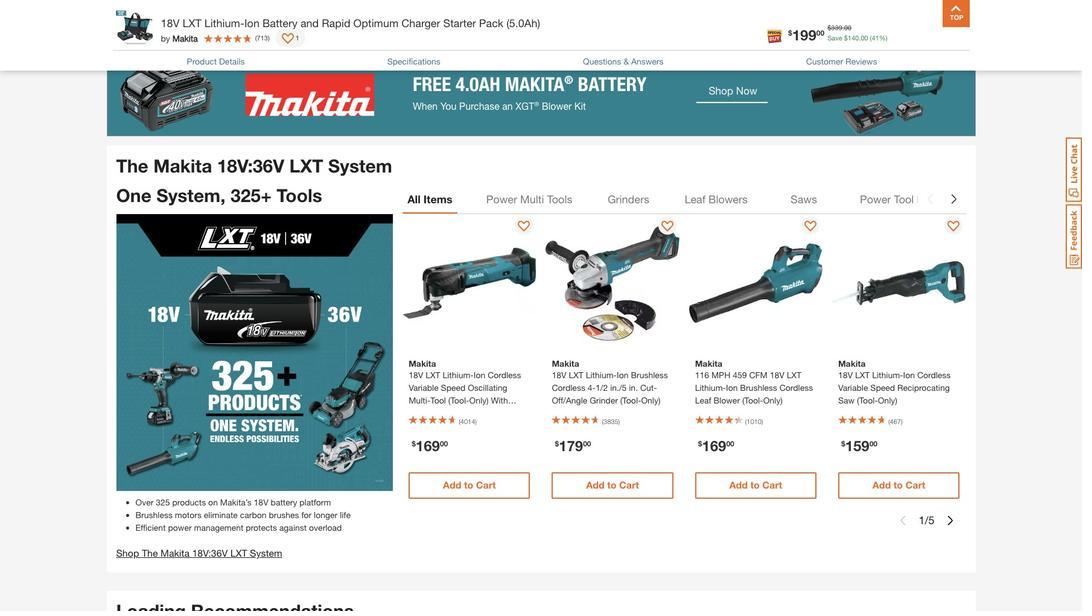 Task type: vqa. For each thing, say whether or not it's contained in the screenshot.


Task type: describe. For each thing, give the bounding box(es) containing it.
product image image
[[116, 6, 155, 45]]

motors
[[175, 510, 202, 520]]

blade
[[409, 408, 430, 419]]

saws button
[[777, 185, 831, 214]]

cart for makita 18v lxt lithium-ion cordless variable speed reciprocating saw (tool-only)
[[905, 479, 925, 491]]

&
[[623, 56, 629, 66]]

overload
[[309, 523, 342, 533]]

by
[[161, 33, 170, 43]]

) for makita 18v lxt lithium-ion brushless cordless 4-1/2 in./5 in. cut- off/angle grinder (tool-only)
[[618, 418, 620, 426]]

eliminate
[[204, 510, 238, 520]]

blower
[[714, 396, 740, 406]]

multi-
[[409, 396, 430, 406]]

1010
[[747, 418, 761, 426]]

$ 179 00
[[555, 438, 591, 455]]

cordless inside makita 18v lxt lithium-ion cordless variable speed oscillating multi-tool (tool-only) with blade and accessory adapters
[[488, 370, 521, 381]]

18v inside makita 18v lxt lithium-ion cordless variable speed oscillating multi-tool (tool-only) with blade and accessory adapters
[[409, 370, 423, 381]]

the makita 18v:36v lxt system
[[116, 155, 392, 177]]

4-
[[588, 383, 596, 393]]

459
[[733, 370, 747, 381]]

467
[[890, 418, 901, 426]]

off/angle
[[552, 396, 587, 406]]

1 for 1 / 5
[[919, 514, 925, 527]]

power tool batteries
[[860, 193, 960, 206]]

speed for 169
[[441, 383, 465, 393]]

over 325 products on makita's 18v battery platform brushless motors eliminate carbon brushes for longer life efficient power management protects against overload
[[135, 497, 351, 533]]

lxt inside makita 116 mph 459 cfm 18v lxt lithium-ion brushless cordless leaf blower (tool-only)
[[787, 370, 801, 381]]

top button
[[942, 0, 969, 27]]

leaf blowers button
[[680, 185, 753, 214]]

cart for makita 116 mph 459 cfm 18v lxt lithium-ion brushless cordless leaf blower (tool-only)
[[762, 479, 782, 491]]

to for makita 18v lxt lithium-ion cordless variable speed reciprocating saw (tool-only)
[[894, 479, 903, 491]]

0 horizontal spatial tools
[[277, 185, 322, 207]]

saw
[[838, 396, 855, 406]]

5 inside button
[[167, 16, 174, 29]]

display image for 169
[[804, 221, 816, 233]]

products
[[172, 497, 206, 507]]

protects
[[246, 523, 277, 533]]

) down battery
[[268, 34, 270, 41]]

carbon
[[240, 510, 266, 520]]

live chat image
[[1066, 138, 1082, 202]]

ion for 159
[[903, 370, 915, 381]]

18v inside makita 116 mph 459 cfm 18v lxt lithium-ion brushless cordless leaf blower (tool-only)
[[770, 370, 784, 381]]

battery
[[262, 16, 297, 30]]

only) inside makita 18v lxt lithium-ion cordless variable speed oscillating multi-tool (tool-only) with blade and accessory adapters
[[469, 396, 489, 406]]

18v lxt lithium-ion cordless variable speed oscillating multi-tool (tool-only) with blade and accessory adapters image
[[403, 217, 536, 350]]

visualtabs tab list
[[403, 185, 965, 214]]

leaf blowers
[[685, 193, 748, 206]]

(tool- inside makita 18v lxt lithium-ion cordless variable speed reciprocating saw (tool-only)
[[857, 396, 878, 406]]

grinder
[[590, 396, 618, 406]]

lithium- for 159
[[872, 370, 903, 381]]

1 horizontal spatial system
[[328, 155, 392, 177]]

(5.0ah)
[[506, 16, 540, 30]]

199
[[792, 26, 816, 43]]

add 5 items to cart button
[[119, 10, 269, 34]]

add inside button
[[144, 16, 164, 29]]

0 vertical spatial .
[[842, 24, 844, 31]]

display image for 159
[[948, 221, 960, 233]]

lxt inside makita 18v lxt lithium-ion cordless variable speed oscillating multi-tool (tool-only) with blade and accessory adapters
[[426, 370, 440, 381]]

1 horizontal spatial .
[[859, 33, 861, 41]]

18v lxt lithium-ion battery and rapid optimum charger starter pack (5.0ah)
[[161, 16, 540, 30]]

to for makita 18v lxt lithium-ion cordless variable speed oscillating multi-tool (tool-only) with blade and accessory adapters
[[464, 479, 473, 491]]

product details
[[187, 56, 245, 66]]

shop
[[116, 547, 139, 559]]

( 3835 )
[[602, 418, 620, 426]]

display image for 179
[[661, 221, 673, 233]]

(tool- inside makita 116 mph 459 cfm 18v lxt lithium-ion brushless cordless leaf blower (tool-only)
[[742, 396, 763, 406]]

00 inside $ 159 00
[[869, 440, 877, 449]]

%)
[[879, 33, 887, 41]]

$ 169 00 for 116 mph 459 cfm 18v lxt lithium-ion brushless cordless leaf blower (tool-only)
[[698, 438, 734, 455]]

makita 18v lxt lithium-ion cordless variable speed reciprocating saw (tool-only)
[[838, 359, 951, 406]]

grinders button
[[601, 185, 656, 214]]

power multi tools
[[486, 193, 572, 206]]

longer
[[314, 510, 337, 520]]

add for makita 18v lxt lithium-ion cordless variable speed oscillating multi-tool (tool-only) with blade and accessory adapters
[[443, 479, 461, 491]]

/
[[925, 514, 928, 527]]

power for power tool batteries
[[860, 193, 891, 206]]

cordless inside makita 116 mph 459 cfm 18v lxt lithium-ion brushless cordless leaf blower (tool-only)
[[779, 383, 813, 393]]

ion inside makita 116 mph 459 cfm 18v lxt lithium-ion brushless cordless leaf blower (tool-only)
[[726, 383, 738, 393]]

tools inside button
[[547, 193, 572, 206]]

accessory
[[449, 408, 489, 419]]

leaf inside button
[[685, 193, 705, 206]]

1 / 5
[[919, 514, 934, 527]]

brushless inside the over 325 products on makita's 18v battery platform brushless motors eliminate carbon brushes for longer life efficient power management protects against overload
[[135, 510, 173, 520]]

4014
[[460, 418, 475, 426]]

mph
[[711, 370, 730, 381]]

$ 169 00 for 18v lxt lithium-ion cordless variable speed oscillating multi-tool (tool-only) with blade and accessory adapters
[[412, 438, 448, 455]]

makita 18v lxt lithium-ion brushless cordless 4-1/2 in./5 in. cut- off/angle grinder (tool-only)
[[552, 359, 668, 406]]

add 5 items to cart
[[144, 16, 244, 29]]

cut-
[[640, 383, 657, 393]]

tool inside makita 18v lxt lithium-ion cordless variable speed oscillating multi-tool (tool-only) with blade and accessory adapters
[[430, 396, 446, 406]]

( for makita 18v lxt lithium-ion cordless variable speed reciprocating saw (tool-only)
[[888, 418, 890, 426]]

on
[[208, 497, 218, 507]]

charger
[[402, 16, 440, 30]]

makita 116 mph 459 cfm 18v lxt lithium-ion brushless cordless leaf blower (tool-only)
[[695, 359, 813, 406]]

brushes
[[269, 510, 299, 520]]

18v up by
[[161, 16, 180, 30]]

customer
[[806, 56, 843, 66]]

grinders
[[608, 193, 649, 206]]

makita inside makita 116 mph 459 cfm 18v lxt lithium-ion brushless cordless leaf blower (tool-only)
[[695, 359, 722, 369]]

pack
[[479, 16, 503, 30]]

lxt inside makita 18v lxt lithium-ion brushless cordless 4-1/2 in./5 in. cut- off/angle grinder (tool-only)
[[569, 370, 583, 381]]

customer reviews
[[806, 56, 877, 66]]

power tool batteries button
[[855, 185, 965, 214]]

18v lxt lithium-ion cordless variable speed reciprocating saw (tool-only) image
[[832, 217, 966, 350]]

$ 159 00
[[841, 438, 877, 455]]

( 1010 )
[[745, 418, 763, 426]]

makita up "system,"
[[153, 155, 212, 177]]

cordless inside makita 18v lxt lithium-ion brushless cordless 4-1/2 in./5 in. cut- off/angle grinder (tool-only)
[[552, 383, 585, 393]]

ion for 169
[[474, 370, 485, 381]]

(tool- inside makita 18v lxt lithium-ion brushless cordless 4-1/2 in./5 in. cut- off/angle grinder (tool-only)
[[620, 396, 641, 406]]

power for power multi tools
[[486, 193, 517, 206]]

4 add to cart from the left
[[872, 479, 925, 491]]

cart for makita 18v lxt lithium-ion cordless variable speed oscillating multi-tool (tool-only) with blade and accessory adapters
[[476, 479, 496, 491]]

179
[[559, 438, 583, 455]]

1 button
[[276, 29, 305, 47]]

to for makita 116 mph 459 cfm 18v lxt lithium-ion brushless cordless leaf blower (tool-only)
[[750, 479, 760, 491]]

add for makita 116 mph 459 cfm 18v lxt lithium-ion brushless cordless leaf blower (tool-only)
[[729, 479, 748, 491]]

18v lxt lithium-ion brushless cordless 4-1/2 in./5 in. cut-off/angle grinder (tool-only) image
[[546, 217, 679, 350]]

brushless inside makita 116 mph 459 cfm 18v lxt lithium-ion brushless cordless leaf blower (tool-only)
[[740, 383, 777, 393]]

00 inside $ 179 00
[[583, 440, 591, 449]]



Task type: locate. For each thing, give the bounding box(es) containing it.
oscillating
[[468, 383, 507, 393]]

lithium- inside makita 116 mph 459 cfm 18v lxt lithium-ion brushless cordless leaf blower (tool-only)
[[695, 383, 726, 393]]

18v up carbon
[[254, 497, 268, 507]]

2 add to cart from the left
[[586, 479, 639, 491]]

5 left next slide icon at the right bottom
[[928, 514, 934, 527]]

18v inside makita 18v lxt lithium-ion cordless variable speed reciprocating saw (tool-only)
[[838, 370, 853, 381]]

save
[[827, 33, 842, 41]]

tool inside power tool batteries button
[[894, 193, 914, 206]]

adapters
[[491, 408, 525, 419]]

life
[[340, 510, 351, 520]]

1 vertical spatial brushless
[[740, 383, 777, 393]]

( for makita 18v lxt lithium-ion brushless cordless 4-1/2 in./5 in. cut- off/angle grinder (tool-only)
[[602, 418, 604, 426]]

tool left batteries
[[894, 193, 914, 206]]

(tool- down in.
[[620, 396, 641, 406]]

2 horizontal spatial display image
[[661, 221, 673, 233]]

2 variable from the left
[[838, 383, 868, 393]]

items
[[177, 16, 205, 29], [423, 193, 452, 206]]

makita down add 5 items to cart
[[172, 33, 198, 43]]

brushless up efficient
[[135, 510, 173, 520]]

$ 169 00
[[412, 438, 448, 455], [698, 438, 734, 455]]

0 horizontal spatial 169
[[416, 438, 440, 455]]

( down makita 18v lxt lithium-ion cordless variable speed reciprocating saw (tool-only) on the right of the page
[[888, 418, 890, 426]]

and
[[300, 16, 319, 30], [433, 408, 447, 419]]

0 horizontal spatial .
[[842, 24, 844, 31]]

multi
[[520, 193, 544, 206]]

18v right cfm
[[770, 370, 784, 381]]

makita up the off/angle
[[552, 359, 579, 369]]

1 horizontal spatial brushless
[[631, 370, 668, 381]]

lithium- inside makita 18v lxt lithium-ion cordless variable speed reciprocating saw (tool-only)
[[872, 370, 903, 381]]

( for makita 18v lxt lithium-ion cordless variable speed oscillating multi-tool (tool-only) with blade and accessory adapters
[[459, 418, 460, 426]]

18v inside makita 18v lxt lithium-ion brushless cordless 4-1/2 in./5 in. cut- off/angle grinder (tool-only)
[[552, 370, 566, 381]]

the up one
[[116, 155, 148, 177]]

specifications
[[387, 56, 440, 66]]

blowers
[[709, 193, 748, 206]]

add to cart for (tool-
[[586, 479, 639, 491]]

1 horizontal spatial 5
[[928, 514, 934, 527]]

1 for 1
[[296, 34, 299, 41]]

325+
[[231, 185, 272, 207]]

116 mph 459 cfm 18v lxt lithium-ion brushless cordless leaf blower (tool-only) image
[[689, 217, 822, 350]]

lithium- inside makita 18v lxt lithium-ion brushless cordless 4-1/2 in./5 in. cut- off/angle grinder (tool-only)
[[586, 370, 617, 381]]

1 display image from the left
[[804, 221, 816, 233]]

only) up ( 467 )
[[878, 396, 897, 406]]

( down 'grinder'
[[602, 418, 604, 426]]

add to cart button for (tool-
[[552, 472, 673, 499]]

( left 1 dropdown button
[[255, 34, 257, 41]]

only) down cut-
[[641, 396, 661, 406]]

1 horizontal spatial speed
[[870, 383, 895, 393]]

and inside makita 18v lxt lithium-ion cordless variable speed oscillating multi-tool (tool-only) with blade and accessory adapters
[[433, 408, 447, 419]]

power inside power multi tools button
[[486, 193, 517, 206]]

questions & answers
[[583, 56, 664, 66]]

1 169 from the left
[[416, 438, 440, 455]]

) for makita 18v lxt lithium-ion cordless variable speed reciprocating saw (tool-only)
[[901, 418, 903, 426]]

1 horizontal spatial display image
[[948, 221, 960, 233]]

makita up the multi-
[[409, 359, 436, 369]]

cart inside button
[[222, 16, 244, 29]]

brushless down cfm
[[740, 383, 777, 393]]

for
[[301, 510, 312, 520]]

2 $ 169 00 from the left
[[698, 438, 734, 455]]

(tool- right saw
[[857, 396, 878, 406]]

( for makita 116 mph 459 cfm 18v lxt lithium-ion brushless cordless leaf blower (tool-only)
[[745, 418, 747, 426]]

and right 'blade'
[[433, 408, 447, 419]]

items up by makita
[[177, 16, 205, 29]]

3 add to cart button from the left
[[695, 472, 816, 499]]

1 horizontal spatial variable
[[838, 383, 868, 393]]

over
[[135, 497, 153, 507]]

lithium-
[[204, 16, 244, 30], [443, 370, 474, 381], [586, 370, 617, 381], [872, 370, 903, 381], [695, 383, 726, 393]]

this is the first slide image
[[898, 516, 908, 525]]

2 add to cart button from the left
[[552, 472, 673, 499]]

cart for makita 18v lxt lithium-ion brushless cordless 4-1/2 in./5 in. cut- off/angle grinder (tool-only)
[[619, 479, 639, 491]]

1 horizontal spatial $ 169 00
[[698, 438, 734, 455]]

) for makita 18v lxt lithium-ion cordless variable speed oscillating multi-tool (tool-only) with blade and accessory adapters
[[475, 418, 477, 426]]

product details button
[[187, 55, 245, 68], [187, 55, 245, 68]]

management
[[194, 523, 243, 533]]

( 4014 )
[[459, 418, 477, 426]]

makita up '116'
[[695, 359, 722, 369]]

0 horizontal spatial display image
[[804, 221, 816, 233]]

2 vertical spatial brushless
[[135, 510, 173, 520]]

(tool-
[[448, 396, 469, 406], [620, 396, 641, 406], [742, 396, 763, 406], [857, 396, 878, 406]]

1 variable from the left
[[409, 383, 439, 393]]

0 vertical spatial the
[[116, 155, 148, 177]]

one system, 325+ tools
[[116, 185, 322, 207]]

00 inside the $ 199 00
[[816, 28, 824, 37]]

lithium- for 179
[[586, 370, 617, 381]]

leaf inside makita 116 mph 459 cfm 18v lxt lithium-ion brushless cordless leaf blower (tool-only)
[[695, 396, 711, 406]]

display image down power multi tools button
[[518, 221, 530, 233]]

all items button
[[403, 185, 457, 214]]

325
[[156, 497, 170, 507]]

speed up accessory
[[441, 383, 465, 393]]

0 horizontal spatial 5
[[167, 16, 174, 29]]

only) down cfm
[[763, 396, 783, 406]]

4 (tool- from the left
[[857, 396, 878, 406]]

1 add to cart button from the left
[[409, 472, 530, 499]]

display image inside 1 dropdown button
[[282, 33, 294, 45]]

( 713 )
[[255, 34, 270, 41]]

brushless
[[631, 370, 668, 381], [740, 383, 777, 393], [135, 510, 173, 520]]

0 vertical spatial 18v:36v
[[217, 155, 284, 177]]

1 horizontal spatial items
[[423, 193, 452, 206]]

rapid
[[322, 16, 350, 30]]

18v up the off/angle
[[552, 370, 566, 381]]

lxt inside makita 18v lxt lithium-ion cordless variable speed reciprocating saw (tool-only)
[[855, 370, 870, 381]]

ion up oscillating on the left of page
[[474, 370, 485, 381]]

0 horizontal spatial tool
[[430, 396, 446, 406]]

1 down battery
[[296, 34, 299, 41]]

3835
[[604, 418, 618, 426]]

1 vertical spatial leaf
[[695, 396, 711, 406]]

tools
[[277, 185, 322, 207], [547, 193, 572, 206]]

answers
[[631, 56, 664, 66]]

( right 'blade'
[[459, 418, 460, 426]]

0 horizontal spatial brushless
[[135, 510, 173, 520]]

speed up ( 467 )
[[870, 383, 895, 393]]

1 right this is the first slide 'icon'
[[919, 514, 925, 527]]

$ 169 00 down blower
[[698, 438, 734, 455]]

brushless inside makita 18v lxt lithium-ion brushless cordless 4-1/2 in./5 in. cut- off/angle grinder (tool-only)
[[631, 370, 668, 381]]

leaf
[[685, 193, 705, 206], [695, 396, 711, 406]]

169 down 'blade'
[[416, 438, 440, 455]]

ion inside makita 18v lxt lithium-ion cordless variable speed reciprocating saw (tool-only)
[[903, 370, 915, 381]]

by makita
[[161, 33, 198, 43]]

power multi tools button
[[481, 185, 577, 214]]

( down makita 116 mph 459 cfm 18v lxt lithium-ion brushless cordless leaf blower (tool-only)
[[745, 418, 747, 426]]

display image for 169
[[518, 221, 530, 233]]

5
[[167, 16, 174, 29], [928, 514, 934, 527]]

lithium- down '116'
[[695, 383, 726, 393]]

battery
[[271, 497, 297, 507]]

18v up saw
[[838, 370, 853, 381]]

0 horizontal spatial system
[[250, 547, 282, 559]]

makita's
[[220, 497, 251, 507]]

platform
[[299, 497, 331, 507]]

169 for 116 mph 459 cfm 18v lxt lithium-ion brushless cordless leaf blower (tool-only)
[[702, 438, 726, 455]]

only) inside makita 18v lxt lithium-ion cordless variable speed reciprocating saw (tool-only)
[[878, 396, 897, 406]]

1 vertical spatial the
[[142, 547, 158, 559]]

18v:36v down management
[[192, 547, 228, 559]]

0 horizontal spatial 1
[[296, 34, 299, 41]]

lxt
[[183, 16, 201, 30], [289, 155, 323, 177], [426, 370, 440, 381], [569, 370, 583, 381], [787, 370, 801, 381], [855, 370, 870, 381], [230, 547, 247, 559]]

add to cart button for blade
[[409, 472, 530, 499]]

) down in./5
[[618, 418, 620, 426]]

display image down "visualtabs" tab list
[[661, 221, 673, 233]]

tool up 'blade'
[[430, 396, 446, 406]]

speed inside makita 18v lxt lithium-ion cordless variable speed reciprocating saw (tool-only)
[[870, 383, 895, 393]]

1 (tool- from the left
[[448, 396, 469, 406]]

only)
[[469, 396, 489, 406], [641, 396, 661, 406], [763, 396, 783, 406], [878, 396, 897, 406]]

0 vertical spatial leaf
[[685, 193, 705, 206]]

1 horizontal spatial tools
[[547, 193, 572, 206]]

cfm
[[749, 370, 767, 381]]

saws
[[791, 193, 817, 206]]

41
[[872, 33, 879, 41]]

display image
[[282, 33, 294, 45], [518, 221, 530, 233], [661, 221, 673, 233]]

(tool- up the ( 1010 )
[[742, 396, 763, 406]]

cordless inside makita 18v lxt lithium-ion cordless variable speed reciprocating saw (tool-only)
[[917, 370, 951, 381]]

1 vertical spatial 5
[[928, 514, 934, 527]]

leaf left blower
[[695, 396, 711, 406]]

2 (tool- from the left
[[620, 396, 641, 406]]

ion inside makita 18v lxt lithium-ion cordless variable speed oscillating multi-tool (tool-only) with blade and accessory adapters
[[474, 370, 485, 381]]

system
[[328, 155, 392, 177], [250, 547, 282, 559]]

add to cart
[[443, 479, 496, 491], [586, 479, 639, 491], [729, 479, 782, 491], [872, 479, 925, 491]]

3 (tool- from the left
[[742, 396, 763, 406]]

variable inside makita 18v lxt lithium-ion cordless variable speed reciprocating saw (tool-only)
[[838, 383, 868, 393]]

1/2
[[596, 383, 608, 393]]

in./5
[[610, 383, 627, 393]]

power
[[168, 523, 192, 533]]

lithium- up reciprocating
[[872, 370, 903, 381]]

makita 18v lxt lithium-ion cordless variable speed oscillating multi-tool (tool-only) with blade and accessory adapters
[[409, 359, 525, 419]]

lithium- up 1/2
[[586, 370, 617, 381]]

5 up by
[[167, 16, 174, 29]]

2 only) from the left
[[641, 396, 661, 406]]

0 vertical spatial items
[[177, 16, 205, 29]]

1 vertical spatial system
[[250, 547, 282, 559]]

variable for 169
[[409, 383, 439, 393]]

add to cart for only)
[[729, 479, 782, 491]]

all items
[[407, 193, 452, 206]]

display image down batteries
[[948, 221, 960, 233]]

efficient
[[135, 523, 166, 533]]

to inside "add 5 items to cart" button
[[208, 16, 219, 29]]

optimum
[[353, 16, 398, 30]]

reciprocating
[[897, 383, 950, 393]]

1 horizontal spatial 1
[[919, 514, 925, 527]]

0 vertical spatial 5
[[167, 16, 174, 29]]

in.
[[629, 383, 638, 393]]

1 horizontal spatial display image
[[518, 221, 530, 233]]

18v:36v
[[217, 155, 284, 177], [192, 547, 228, 559]]

shop the makita 18v:36v lxt system
[[116, 547, 282, 559]]

makita down power
[[161, 547, 190, 559]]

ion up ( 713 )
[[244, 16, 259, 30]]

0 vertical spatial tool
[[894, 193, 914, 206]]

$ inside $ 159 00
[[841, 440, 845, 449]]

leaf left blowers
[[685, 193, 705, 206]]

1 add to cart from the left
[[443, 479, 496, 491]]

the right "shop"
[[142, 547, 158, 559]]

makita inside makita 18v lxt lithium-ion cordless variable speed oscillating multi-tool (tool-only) with blade and accessory adapters
[[409, 359, 436, 369]]

add for makita 18v lxt lithium-ion cordless variable speed reciprocating saw (tool-only)
[[872, 479, 891, 491]]

speed inside makita 18v lxt lithium-ion cordless variable speed oscillating multi-tool (tool-only) with blade and accessory adapters
[[441, 383, 465, 393]]

0 vertical spatial system
[[328, 155, 392, 177]]

starter
[[443, 16, 476, 30]]

ion inside makita 18v lxt lithium-ion brushless cordless 4-1/2 in./5 in. cut- off/angle grinder (tool-only)
[[617, 370, 629, 381]]

713
[[257, 34, 268, 41]]

reviews
[[845, 56, 877, 66]]

brushless up cut-
[[631, 370, 668, 381]]

2 speed from the left
[[870, 383, 895, 393]]

169 down blower
[[702, 438, 726, 455]]

variable up saw
[[838, 383, 868, 393]]

0 horizontal spatial power
[[486, 193, 517, 206]]

against
[[279, 523, 307, 533]]

) down makita 116 mph 459 cfm 18v lxt lithium-ion brushless cordless leaf blower (tool-only)
[[761, 418, 763, 426]]

4 only) from the left
[[878, 396, 897, 406]]

2 display image from the left
[[948, 221, 960, 233]]

ion for 179
[[617, 370, 629, 381]]

1 $ 169 00 from the left
[[412, 438, 448, 455]]

one
[[116, 185, 151, 207]]

1 horizontal spatial tool
[[894, 193, 914, 206]]

(tool- inside makita 18v lxt lithium-ion cordless variable speed oscillating multi-tool (tool-only) with blade and accessory adapters
[[448, 396, 469, 406]]

add to cart for blade
[[443, 479, 496, 491]]

lithium- for 169
[[443, 370, 474, 381]]

1 horizontal spatial and
[[433, 408, 447, 419]]

to for makita 18v lxt lithium-ion brushless cordless 4-1/2 in./5 in. cut- off/angle grinder (tool-only)
[[607, 479, 616, 491]]

0 horizontal spatial items
[[177, 16, 205, 29]]

1 vertical spatial 1
[[919, 514, 925, 527]]

339
[[831, 24, 842, 31]]

2 169 from the left
[[702, 438, 726, 455]]

lithium- up oscillating on the left of page
[[443, 370, 474, 381]]

makita up saw
[[838, 359, 866, 369]]

$ inside $ 179 00
[[555, 440, 559, 449]]

variable up the multi-
[[409, 383, 439, 393]]

variable inside makita 18v lxt lithium-ion cordless variable speed oscillating multi-tool (tool-only) with blade and accessory adapters
[[409, 383, 439, 393]]

questions
[[583, 56, 621, 66]]

variable
[[409, 383, 439, 393], [838, 383, 868, 393]]

) left adapters
[[475, 418, 477, 426]]

1 horizontal spatial 169
[[702, 438, 726, 455]]

batteries
[[917, 193, 960, 206]]

ion up reciprocating
[[903, 370, 915, 381]]

ion up blower
[[726, 383, 738, 393]]

tools right multi
[[547, 193, 572, 206]]

) down makita 18v lxt lithium-ion cordless variable speed reciprocating saw (tool-only) on the right of the page
[[901, 418, 903, 426]]

display image
[[804, 221, 816, 233], [948, 221, 960, 233]]

159
[[845, 438, 869, 455]]

18v inside the over 325 products on makita's 18v battery platform brushless motors eliminate carbon brushes for longer life efficient power management protects against overload
[[254, 497, 268, 507]]

system,
[[156, 185, 225, 207]]

ion up in./5
[[617, 370, 629, 381]]

3 add to cart from the left
[[729, 479, 782, 491]]

00
[[844, 24, 851, 31], [816, 28, 824, 37], [861, 33, 868, 41], [440, 440, 448, 449], [583, 440, 591, 449], [726, 440, 734, 449], [869, 440, 877, 449]]

tools right 325+
[[277, 185, 322, 207]]

0 horizontal spatial $ 169 00
[[412, 438, 448, 455]]

display image down saws button
[[804, 221, 816, 233]]

1 vertical spatial tool
[[430, 396, 446, 406]]

makita inside makita 18v lxt lithium-ion cordless variable speed reciprocating saw (tool-only)
[[838, 359, 866, 369]]

add to cart button for only)
[[695, 472, 816, 499]]

1 speed from the left
[[441, 383, 465, 393]]

( inside $ 339 . 00 save $ 140 . 00 ( 41 %)
[[870, 33, 872, 41]]

questions & answers button
[[583, 55, 664, 68], [583, 55, 664, 68]]

$ 339 . 00 save $ 140 . 00 ( 41 %)
[[827, 24, 887, 41]]

2 horizontal spatial brushless
[[740, 383, 777, 393]]

169 for 18v lxt lithium-ion cordless variable speed oscillating multi-tool (tool-only) with blade and accessory adapters
[[416, 438, 440, 455]]

feedback link image
[[1066, 204, 1082, 269]]

1 vertical spatial items
[[423, 193, 452, 206]]

makita inside makita 18v lxt lithium-ion brushless cordless 4-1/2 in./5 in. cut- off/angle grinder (tool-only)
[[552, 359, 579, 369]]

lithium- up "details"
[[204, 16, 244, 30]]

speed for 159
[[870, 383, 895, 393]]

with
[[491, 396, 508, 406]]

1 vertical spatial .
[[859, 33, 861, 41]]

1 vertical spatial 18v:36v
[[192, 547, 228, 559]]

items inside "visualtabs" tab list
[[423, 193, 452, 206]]

1 only) from the left
[[469, 396, 489, 406]]

main product image image
[[116, 214, 393, 491]]

0 horizontal spatial speed
[[441, 383, 465, 393]]

items right all
[[423, 193, 452, 206]]

next slide image
[[945, 516, 955, 525]]

1 horizontal spatial power
[[860, 193, 891, 206]]

$ inside the $ 199 00
[[788, 28, 792, 37]]

4 add to cart button from the left
[[838, 472, 960, 499]]

18v
[[161, 16, 180, 30], [409, 370, 423, 381], [552, 370, 566, 381], [770, 370, 784, 381], [838, 370, 853, 381], [254, 497, 268, 507]]

only) down oscillating on the left of page
[[469, 396, 489, 406]]

0 horizontal spatial and
[[300, 16, 319, 30]]

0 horizontal spatial variable
[[409, 383, 439, 393]]

variable for 159
[[838, 383, 868, 393]]

140
[[848, 33, 859, 41]]

) for makita 116 mph 459 cfm 18v lxt lithium-ion brushless cordless leaf blower (tool-only)
[[761, 418, 763, 426]]

0 horizontal spatial display image
[[282, 33, 294, 45]]

18v:36v up 325+
[[217, 155, 284, 177]]

18v up the multi-
[[409, 370, 423, 381]]

$ 169 00 down 'blade'
[[412, 438, 448, 455]]

only) inside makita 18v lxt lithium-ion brushless cordless 4-1/2 in./5 in. cut- off/angle grinder (tool-only)
[[641, 396, 661, 406]]

1 inside dropdown button
[[296, 34, 299, 41]]

$
[[827, 24, 831, 31], [788, 28, 792, 37], [844, 33, 848, 41], [412, 440, 416, 449], [555, 440, 559, 449], [698, 440, 702, 449], [841, 440, 845, 449]]

and left rapid
[[300, 16, 319, 30]]

116
[[695, 370, 709, 381]]

0 vertical spatial 1
[[296, 34, 299, 41]]

only) inside makita 116 mph 459 cfm 18v lxt lithium-ion brushless cordless leaf blower (tool-only)
[[763, 396, 783, 406]]

3 only) from the left
[[763, 396, 783, 406]]

customer reviews button
[[806, 55, 877, 68], [806, 55, 877, 68]]

add for makita 18v lxt lithium-ion brushless cordless 4-1/2 in./5 in. cut- off/angle grinder (tool-only)
[[586, 479, 604, 491]]

0 vertical spatial brushless
[[631, 370, 668, 381]]

(tool- up accessory
[[448, 396, 469, 406]]

( left %)
[[870, 33, 872, 41]]

2 power from the left
[[860, 193, 891, 206]]

add to cart button
[[409, 472, 530, 499], [552, 472, 673, 499], [695, 472, 816, 499], [838, 472, 960, 499]]

1 power from the left
[[486, 193, 517, 206]]

display image down battery
[[282, 33, 294, 45]]

lithium- inside makita 18v lxt lithium-ion cordless variable speed oscillating multi-tool (tool-only) with blade and accessory adapters
[[443, 370, 474, 381]]

power inside power tool batteries button
[[860, 193, 891, 206]]

0 vertical spatial and
[[300, 16, 319, 30]]

1 vertical spatial and
[[433, 408, 447, 419]]



